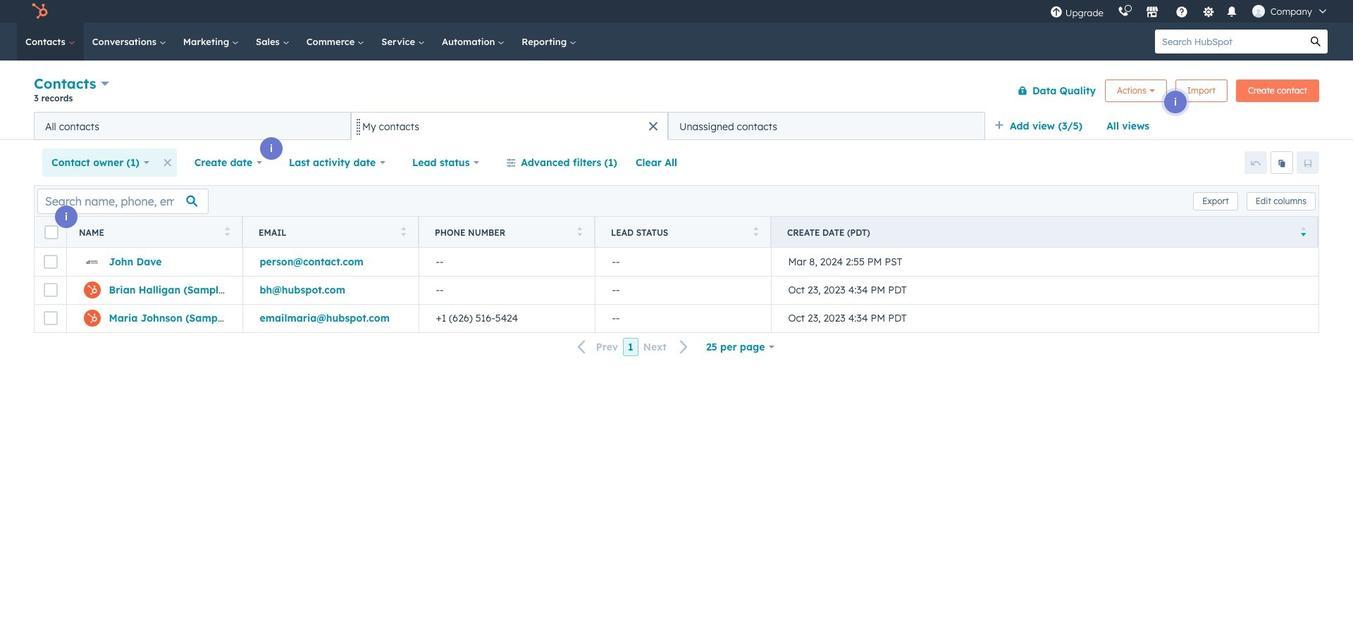 Task type: vqa. For each thing, say whether or not it's contained in the screenshot.
MARKETPLACES image
yes



Task type: locate. For each thing, give the bounding box(es) containing it.
press to sort. image for fourth "press to sort." element from left
[[753, 227, 758, 236]]

Search name, phone, email addresses, or company search field
[[37, 189, 209, 214]]

jacob simon image
[[1252, 5, 1265, 18]]

3 press to sort. image from the left
[[577, 227, 582, 236]]

banner
[[34, 72, 1319, 112]]

press to sort. element
[[224, 227, 230, 239], [401, 227, 406, 239], [577, 227, 582, 239], [753, 227, 758, 239]]

press to sort. image
[[224, 227, 230, 236], [401, 227, 406, 236], [577, 227, 582, 236], [753, 227, 758, 236]]

Search HubSpot search field
[[1155, 30, 1304, 54]]

2 press to sort. element from the left
[[401, 227, 406, 239]]

pagination navigation
[[569, 338, 697, 357]]

2 press to sort. image from the left
[[401, 227, 406, 236]]

marketplaces image
[[1146, 6, 1158, 19]]

1 press to sort. image from the left
[[224, 227, 230, 236]]

3 press to sort. element from the left
[[577, 227, 582, 239]]

press to sort. image for second "press to sort." element from right
[[577, 227, 582, 236]]

4 press to sort. image from the left
[[753, 227, 758, 236]]

menu
[[1043, 0, 1336, 23]]

1 press to sort. element from the left
[[224, 227, 230, 239]]

press to sort. image for 4th "press to sort." element from right
[[224, 227, 230, 236]]



Task type: describe. For each thing, give the bounding box(es) containing it.
descending sort. press to sort ascending. element
[[1301, 227, 1306, 239]]

4 press to sort. element from the left
[[753, 227, 758, 239]]

descending sort. press to sort ascending. image
[[1301, 227, 1306, 236]]

press to sort. image for third "press to sort." element from right
[[401, 227, 406, 236]]



